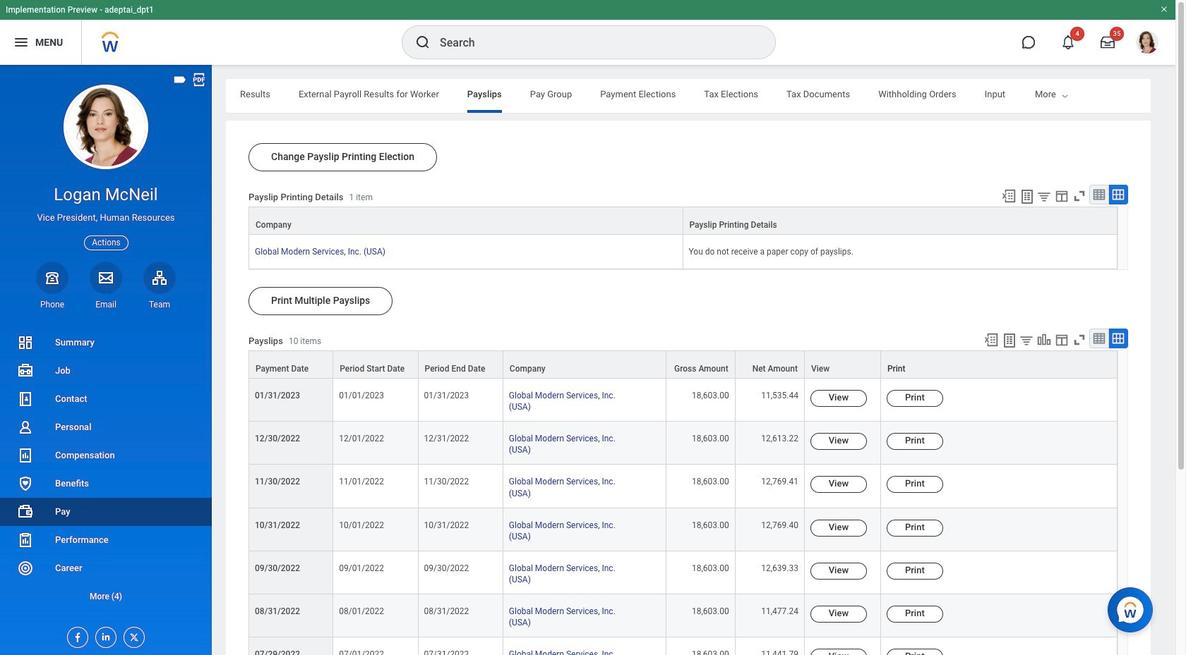 Task type: describe. For each thing, give the bounding box(es) containing it.
career image
[[17, 561, 34, 578]]

phone logan mcneil element
[[36, 299, 68, 311]]

export to worksheets image
[[1001, 333, 1018, 350]]

profile logan mcneil image
[[1136, 31, 1159, 57]]

5 row from the top
[[249, 422, 1118, 466]]

facebook image
[[68, 628, 83, 644]]

pay image
[[17, 504, 34, 521]]

inbox large image
[[1101, 35, 1115, 49]]

expand table image
[[1111, 332, 1126, 346]]

performance image
[[17, 532, 34, 549]]

4 row from the top
[[249, 379, 1118, 422]]

fullscreen image
[[1072, 189, 1087, 204]]

Search Workday  search field
[[440, 27, 746, 58]]

benefits image
[[17, 476, 34, 493]]

compensation image
[[17, 448, 34, 465]]

7 row from the top
[[249, 509, 1118, 552]]

search image
[[414, 34, 431, 51]]

phone image
[[42, 270, 62, 287]]

toolbar for third row from the top of the page
[[977, 329, 1128, 351]]

table image for expand table image
[[1092, 332, 1106, 346]]

6 row from the top
[[249, 466, 1118, 509]]

email logan mcneil element
[[90, 299, 122, 311]]

team logan mcneil element
[[143, 299, 176, 311]]

mail image
[[97, 270, 114, 287]]



Task type: locate. For each thing, give the bounding box(es) containing it.
table image
[[1092, 188, 1106, 202], [1092, 332, 1106, 346]]

banner
[[0, 0, 1176, 65]]

select to filter grid data image
[[1037, 189, 1052, 204], [1019, 333, 1034, 348]]

linkedin image
[[96, 628, 112, 643]]

10 row from the top
[[249, 638, 1118, 656]]

select to filter grid data image for export to worksheets icon
[[1019, 333, 1034, 348]]

fullscreen image
[[1072, 333, 1087, 348]]

8 row from the top
[[249, 552, 1118, 595]]

toolbar for first row from the top of the page
[[995, 185, 1128, 207]]

0 vertical spatial toolbar
[[995, 185, 1128, 207]]

navigation pane region
[[0, 65, 212, 656]]

3 row from the top
[[249, 351, 1118, 379]]

export to worksheets image
[[1019, 189, 1036, 205]]

select to filter grid data image for export to worksheets image
[[1037, 189, 1052, 204]]

expand table image
[[1111, 188, 1126, 202]]

justify image
[[13, 34, 30, 51]]

row
[[249, 207, 1118, 235], [249, 235, 1118, 270], [249, 351, 1118, 379], [249, 379, 1118, 422], [249, 422, 1118, 466], [249, 466, 1118, 509], [249, 509, 1118, 552], [249, 552, 1118, 595], [249, 595, 1118, 638], [249, 638, 1118, 656]]

1 row from the top
[[249, 207, 1118, 235]]

select to filter grid data image right export to worksheets image
[[1037, 189, 1052, 204]]

select to filter grid data image right export to worksheets icon
[[1019, 333, 1034, 348]]

table image left expand table image
[[1092, 332, 1106, 346]]

tag image
[[172, 72, 188, 88]]

1 vertical spatial table image
[[1092, 332, 1106, 346]]

table image left expand table icon
[[1092, 188, 1106, 202]]

close environment banner image
[[1160, 5, 1169, 13]]

x image
[[124, 628, 140, 644]]

2 row from the top
[[249, 235, 1118, 270]]

summary image
[[17, 335, 34, 352]]

click to view/edit grid preferences image
[[1054, 189, 1070, 204]]

view worker - expand/collapse chart image
[[1037, 333, 1052, 348]]

export to excel image
[[984, 333, 999, 348]]

notifications large image
[[1061, 35, 1075, 49]]

click to view/edit grid preferences image
[[1054, 333, 1070, 348]]

0 vertical spatial table image
[[1092, 188, 1106, 202]]

personal image
[[17, 419, 34, 436]]

table image for expand table icon
[[1092, 188, 1106, 202]]

job image
[[17, 363, 34, 380]]

list
[[0, 329, 212, 611]]

2 table image from the top
[[1092, 332, 1106, 346]]

tab list
[[226, 79, 1186, 113]]

toolbar
[[995, 185, 1128, 207], [977, 329, 1128, 351]]

view team image
[[151, 270, 168, 287]]

1 vertical spatial select to filter grid data image
[[1019, 333, 1034, 348]]

view printable version (pdf) image
[[191, 72, 207, 88]]

1 horizontal spatial select to filter grid data image
[[1037, 189, 1052, 204]]

9 row from the top
[[249, 595, 1118, 638]]

1 table image from the top
[[1092, 188, 1106, 202]]

0 horizontal spatial select to filter grid data image
[[1019, 333, 1034, 348]]

0 vertical spatial select to filter grid data image
[[1037, 189, 1052, 204]]

1 vertical spatial toolbar
[[977, 329, 1128, 351]]

contact image
[[17, 391, 34, 408]]

export to excel image
[[1001, 189, 1017, 204]]



Task type: vqa. For each thing, say whether or not it's contained in the screenshot.
Search Workday search field
yes



